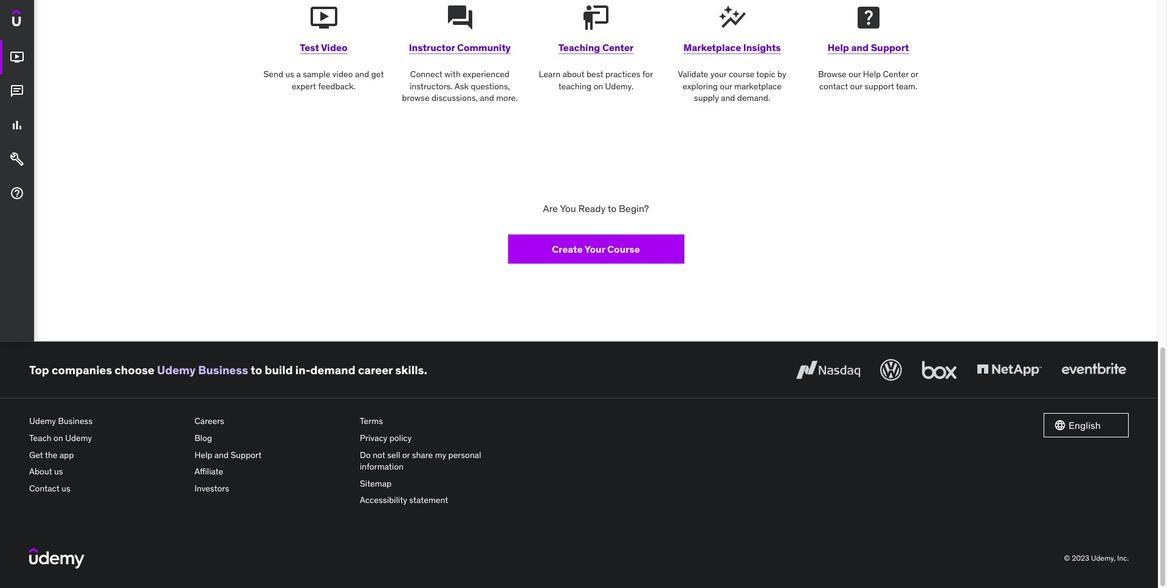 Task type: describe. For each thing, give the bounding box(es) containing it.
get
[[29, 450, 43, 461]]

validate your course topic by exploring our marketplace supply and demand.
[[678, 69, 787, 104]]

© 2023 udemy, inc.
[[1065, 554, 1130, 563]]

and inside careers blog help and support affiliate investors
[[215, 450, 229, 461]]

0 vertical spatial udemy business link
[[157, 363, 248, 378]]

support inside careers blog help and support affiliate investors
[[231, 450, 262, 461]]

create your course link
[[508, 235, 685, 264]]

about
[[29, 467, 52, 478]]

1 medium image from the top
[[10, 50, 24, 65]]

begin?
[[619, 203, 650, 215]]

app
[[60, 450, 74, 461]]

validate
[[678, 69, 709, 80]]

sitemap
[[360, 479, 392, 490]]

contact us link
[[29, 481, 185, 498]]

1 horizontal spatial support
[[872, 41, 910, 53]]

careers link
[[195, 414, 350, 431]]

exploring
[[683, 81, 718, 92]]

questions,
[[471, 81, 510, 92]]

affiliate link
[[195, 464, 350, 481]]

policy
[[390, 433, 412, 444]]

careers
[[195, 416, 224, 427]]

connect
[[411, 69, 443, 80]]

terms
[[360, 416, 383, 427]]

1 vertical spatial udemy image
[[29, 549, 85, 569]]

or inside browse our help center or contact our support team.
[[911, 69, 919, 80]]

browse our help center or contact our support team.
[[819, 69, 919, 92]]

teaching center
[[559, 41, 634, 53]]

and inside "connect with experienced instructors. ask questions, browse discussions, and more."
[[480, 93, 494, 104]]

your
[[585, 243, 606, 255]]

help for browse our help center or contact our support team.
[[864, 69, 882, 80]]

help and support link
[[195, 447, 350, 464]]

instructor community
[[409, 41, 511, 53]]

blog
[[195, 433, 212, 444]]

accessibility statement link
[[360, 493, 516, 510]]

connect with experienced instructors. ask questions, browse discussions, and more.
[[402, 69, 518, 104]]

2023
[[1073, 554, 1090, 563]]

investors
[[195, 483, 229, 494]]

teaching
[[559, 81, 592, 92]]

terms privacy policy do not sell or share my personal information sitemap accessibility statement
[[360, 416, 482, 506]]

by
[[778, 69, 787, 80]]

medium image
[[10, 84, 24, 99]]

marketplace insights
[[684, 41, 782, 53]]

ask
[[455, 81, 469, 92]]

topic
[[757, 69, 776, 80]]

1 vertical spatial us
[[54, 467, 63, 478]]

statement
[[410, 495, 449, 506]]

companies
[[52, 363, 112, 378]]

choose
[[115, 363, 155, 378]]

skills.
[[396, 363, 428, 378]]

nasdaq image
[[794, 357, 864, 384]]

teach
[[29, 433, 52, 444]]

eventbrite image
[[1060, 357, 1130, 384]]

udemy,
[[1092, 554, 1116, 563]]

teaching
[[559, 41, 601, 53]]

0 vertical spatial udemy image
[[12, 10, 68, 31]]

3 medium image from the top
[[10, 152, 24, 167]]

browse
[[402, 93, 430, 104]]

practices
[[606, 69, 641, 80]]

the
[[45, 450, 58, 461]]

sitemap link
[[360, 476, 516, 493]]

1 vertical spatial to
[[251, 363, 262, 378]]

are you ready to begin?
[[543, 203, 650, 215]]

browse
[[819, 69, 847, 80]]

sell
[[388, 450, 401, 461]]

0 vertical spatial help
[[828, 41, 850, 53]]

instructors.
[[410, 81, 453, 92]]

you
[[560, 203, 576, 215]]

learn about best practices for teaching on udemy.
[[539, 69, 654, 92]]

learn
[[539, 69, 561, 80]]

video
[[333, 69, 353, 80]]

our right browse
[[849, 69, 862, 80]]

with
[[445, 69, 461, 80]]

feedback.
[[318, 81, 356, 92]]

team.
[[897, 81, 918, 92]]

test
[[300, 41, 319, 53]]

supply
[[695, 93, 719, 104]]

do not sell or share my personal information button
[[360, 447, 516, 476]]

are
[[543, 203, 558, 215]]

sample
[[303, 69, 331, 80]]

help for careers blog help and support affiliate investors
[[195, 450, 213, 461]]

top companies choose udemy business to build in-demand career skills.
[[29, 363, 428, 378]]

personal
[[449, 450, 482, 461]]

investors link
[[195, 481, 350, 498]]

help and support
[[828, 41, 910, 53]]

4 medium image from the top
[[10, 186, 24, 201]]

our for marketplace insights
[[720, 81, 733, 92]]

about
[[563, 69, 585, 80]]

1 horizontal spatial to
[[608, 203, 617, 215]]

demand.
[[738, 93, 771, 104]]

expert
[[292, 81, 316, 92]]



Task type: vqa. For each thing, say whether or not it's contained in the screenshot.
the topmost us
yes



Task type: locate. For each thing, give the bounding box(es) containing it.
english
[[1069, 420, 1102, 432]]

support down blog link
[[231, 450, 262, 461]]

0 horizontal spatial on
[[54, 433, 63, 444]]

your
[[711, 69, 727, 80]]

0 horizontal spatial to
[[251, 363, 262, 378]]

career
[[358, 363, 393, 378]]

privacy
[[360, 433, 388, 444]]

on inside udemy business teach on udemy get the app about us contact us
[[54, 433, 63, 444]]

ready
[[579, 203, 606, 215]]

0 vertical spatial on
[[594, 81, 604, 92]]

inc.
[[1118, 554, 1130, 563]]

netapp image
[[975, 357, 1045, 384]]

2 horizontal spatial help
[[864, 69, 882, 80]]

our right contact
[[851, 81, 863, 92]]

course
[[729, 69, 755, 80]]

us
[[286, 69, 294, 80], [54, 467, 63, 478], [62, 483, 70, 494]]

support
[[865, 81, 895, 92]]

0 horizontal spatial or
[[403, 450, 410, 461]]

and down "questions,"
[[480, 93, 494, 104]]

0 horizontal spatial help
[[195, 450, 213, 461]]

0 vertical spatial business
[[198, 363, 248, 378]]

help up browse
[[828, 41, 850, 53]]

on inside learn about best practices for teaching on udemy.
[[594, 81, 604, 92]]

us inside send us a sample video and get expert feedback.
[[286, 69, 294, 80]]

and inside send us a sample video and get expert feedback.
[[355, 69, 369, 80]]

1 horizontal spatial udemy
[[65, 433, 92, 444]]

center up team.
[[884, 69, 909, 80]]

volkswagen image
[[878, 357, 905, 384]]

0 horizontal spatial business
[[58, 416, 93, 427]]

udemy business link up careers
[[157, 363, 248, 378]]

and right supply
[[722, 93, 736, 104]]

udemy right choose
[[157, 363, 196, 378]]

udemy up app
[[65, 433, 92, 444]]

2 horizontal spatial udemy
[[157, 363, 196, 378]]

create your course
[[552, 243, 641, 255]]

udemy.
[[606, 81, 634, 92]]

center inside browse our help center or contact our support team.
[[884, 69, 909, 80]]

1 vertical spatial center
[[884, 69, 909, 80]]

marketplace
[[735, 81, 782, 92]]

about us link
[[29, 464, 185, 481]]

our down your
[[720, 81, 733, 92]]

and inside the validate your course topic by exploring our marketplace supply and demand.
[[722, 93, 736, 104]]

1 vertical spatial help
[[864, 69, 882, 80]]

1 vertical spatial business
[[58, 416, 93, 427]]

0 horizontal spatial udemy
[[29, 416, 56, 427]]

1 horizontal spatial center
[[884, 69, 909, 80]]

in-
[[296, 363, 311, 378]]

and
[[852, 41, 869, 53], [355, 69, 369, 80], [480, 93, 494, 104], [722, 93, 736, 104], [215, 450, 229, 461]]

1 vertical spatial on
[[54, 433, 63, 444]]

careers blog help and support affiliate investors
[[195, 416, 262, 494]]

us right about
[[54, 467, 63, 478]]

udemy
[[157, 363, 196, 378], [29, 416, 56, 427], [65, 433, 92, 444]]

box image
[[920, 357, 961, 384]]

instructor
[[409, 41, 455, 53]]

0 vertical spatial us
[[286, 69, 294, 80]]

top
[[29, 363, 49, 378]]

0 vertical spatial udemy
[[157, 363, 196, 378]]

discussions,
[[432, 93, 478, 104]]

1 horizontal spatial business
[[198, 363, 248, 378]]

and up 'affiliate'
[[215, 450, 229, 461]]

terms link
[[360, 414, 516, 431]]

1 horizontal spatial on
[[594, 81, 604, 92]]

and left get
[[355, 69, 369, 80]]

medium image
[[10, 50, 24, 65], [10, 118, 24, 133], [10, 152, 24, 167], [10, 186, 24, 201]]

2 medium image from the top
[[10, 118, 24, 133]]

to
[[608, 203, 617, 215], [251, 363, 262, 378]]

contact
[[29, 483, 60, 494]]

1 horizontal spatial help
[[828, 41, 850, 53]]

help down blog
[[195, 450, 213, 461]]

accessibility
[[360, 495, 408, 506]]

or up team.
[[911, 69, 919, 80]]

or right sell
[[403, 450, 410, 461]]

create
[[552, 243, 583, 255]]

english button
[[1045, 414, 1130, 438]]

contact
[[820, 81, 849, 92]]

send
[[264, 69, 284, 80]]

1 vertical spatial support
[[231, 450, 262, 461]]

us left a
[[286, 69, 294, 80]]

0 vertical spatial or
[[911, 69, 919, 80]]

small image
[[1055, 420, 1067, 432]]

us right contact
[[62, 483, 70, 494]]

demand
[[311, 363, 356, 378]]

2 vertical spatial help
[[195, 450, 213, 461]]

on
[[594, 81, 604, 92], [54, 433, 63, 444]]

1 vertical spatial udemy
[[29, 416, 56, 427]]

test video
[[300, 41, 348, 53]]

not
[[373, 450, 386, 461]]

affiliate
[[195, 467, 223, 478]]

business up app
[[58, 416, 93, 427]]

0 horizontal spatial support
[[231, 450, 262, 461]]

2 vertical spatial us
[[62, 483, 70, 494]]

get
[[372, 69, 384, 80]]

business inside udemy business teach on udemy get the app about us contact us
[[58, 416, 93, 427]]

video
[[321, 41, 348, 53]]

and up browse our help center or contact our support team.
[[852, 41, 869, 53]]

1 vertical spatial udemy business link
[[29, 414, 185, 431]]

on down best
[[594, 81, 604, 92]]

our inside the validate your course topic by exploring our marketplace supply and demand.
[[720, 81, 733, 92]]

do
[[360, 450, 371, 461]]

udemy business link up get the app 'link'
[[29, 414, 185, 431]]

center up practices at top right
[[603, 41, 634, 53]]

to left build
[[251, 363, 262, 378]]

help
[[828, 41, 850, 53], [864, 69, 882, 80], [195, 450, 213, 461]]

help inside careers blog help and support affiliate investors
[[195, 450, 213, 461]]

1 vertical spatial or
[[403, 450, 410, 461]]

get the app link
[[29, 447, 185, 464]]

insights
[[744, 41, 782, 53]]

udemy up teach
[[29, 416, 56, 427]]

best
[[587, 69, 604, 80]]

a
[[296, 69, 301, 80]]

support
[[872, 41, 910, 53], [231, 450, 262, 461]]

build
[[265, 363, 293, 378]]

0 vertical spatial to
[[608, 203, 617, 215]]

course
[[608, 243, 641, 255]]

teach on udemy link
[[29, 431, 185, 447]]

information
[[360, 462, 404, 473]]

privacy policy link
[[360, 431, 516, 447]]

on right teach
[[54, 433, 63, 444]]

0 vertical spatial support
[[872, 41, 910, 53]]

1 horizontal spatial or
[[911, 69, 919, 80]]

or
[[911, 69, 919, 80], [403, 450, 410, 461]]

community
[[457, 41, 511, 53]]

2 vertical spatial udemy
[[65, 433, 92, 444]]

0 horizontal spatial center
[[603, 41, 634, 53]]

udemy business teach on udemy get the app about us contact us
[[29, 416, 93, 494]]

share
[[412, 450, 433, 461]]

my
[[435, 450, 447, 461]]

©
[[1065, 554, 1071, 563]]

send us a sample video and get expert feedback.
[[264, 69, 384, 92]]

for
[[643, 69, 654, 80]]

help inside browse our help center or contact our support team.
[[864, 69, 882, 80]]

center
[[603, 41, 634, 53], [884, 69, 909, 80]]

blog link
[[195, 431, 350, 447]]

or inside terms privacy policy do not sell or share my personal information sitemap accessibility statement
[[403, 450, 410, 461]]

0 vertical spatial center
[[603, 41, 634, 53]]

support up browse our help center or contact our support team.
[[872, 41, 910, 53]]

our
[[849, 69, 862, 80], [720, 81, 733, 92], [851, 81, 863, 92]]

udemy business link
[[157, 363, 248, 378], [29, 414, 185, 431]]

help up support
[[864, 69, 882, 80]]

udemy image
[[12, 10, 68, 31], [29, 549, 85, 569]]

our for help and support
[[851, 81, 863, 92]]

more.
[[497, 93, 518, 104]]

business up careers
[[198, 363, 248, 378]]

to right ready
[[608, 203, 617, 215]]



